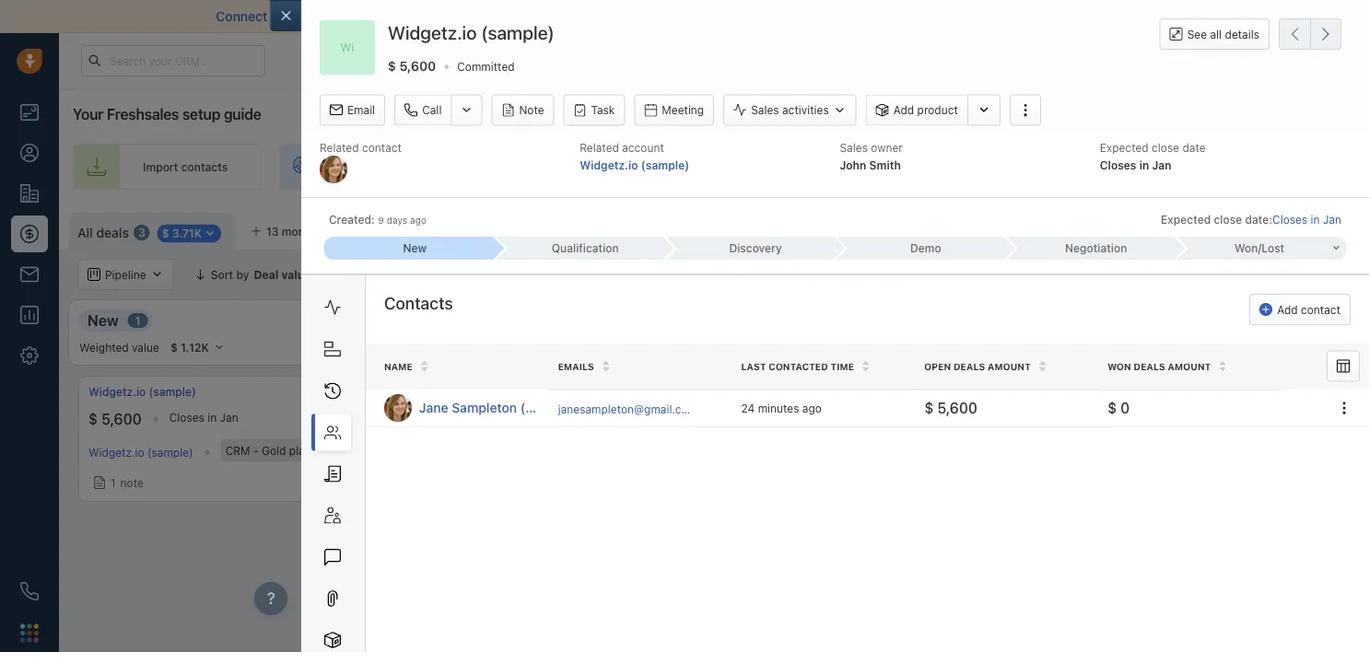 Task type: vqa. For each thing, say whether or not it's contained in the screenshot.
container_WX8MsF4aQZ5i3RN1 image corresponding to Quotas and Forecasting
yes



Task type: locate. For each thing, give the bounding box(es) containing it.
in inside expected close date closes in jan
[[1140, 158, 1149, 171]]

(sample) right techcave
[[1308, 386, 1355, 399]]

1 horizontal spatial container_wx8msf4aqz5i3rn1 image
[[1105, 268, 1118, 281]]

0 horizontal spatial jan
[[220, 411, 238, 424]]

1 horizontal spatial close
[[1214, 213, 1242, 226]]

add product button
[[866, 95, 967, 126]]

0 horizontal spatial contact
[[362, 141, 402, 154]]

$ 5,600 down open
[[924, 399, 978, 417]]

jan up search field
[[1323, 213, 1342, 226]]

1 team from the left
[[647, 160, 674, 173]]

0 horizontal spatial all
[[77, 225, 93, 240]]

$ 5,600 up "1 note"
[[88, 411, 142, 428]]

closes for closes in nov
[[454, 411, 489, 424]]

Search your CRM... text field
[[81, 45, 265, 76]]

1 amount from the left
[[988, 362, 1031, 372]]

all inside button
[[475, 268, 489, 281]]

ago right minutes
[[802, 402, 822, 415]]

sales
[[751, 104, 779, 117], [840, 141, 868, 154]]

add deal down won deals amount
[[1077, 397, 1124, 410]]

jane sampleton (sample)
[[419, 401, 574, 416]]

close for date:
[[1214, 213, 1242, 226]]

container_wx8msf4aqz5i3rn1 image right invite your team
[[678, 159, 693, 174]]

contact inside button
[[1301, 303, 1341, 316]]

container_wx8msf4aqz5i3rn1 image right 24
[[775, 397, 788, 410]]

open deals amount
[[924, 362, 1031, 372]]

route leads to your team
[[815, 160, 947, 173]]

add inside add contact button
[[1277, 303, 1298, 316]]

your for mailbox
[[271, 9, 298, 24]]

freshworks switcher image
[[20, 624, 39, 643]]

widgetz.io (sample) dialog
[[270, 0, 1369, 652]]

negotiation down settings on the top
[[1065, 242, 1127, 255]]

your
[[73, 106, 103, 123]]

team
[[647, 160, 674, 173], [921, 160, 947, 173]]

2 horizontal spatial jan
[[1323, 213, 1342, 226]]

1 horizontal spatial new
[[403, 242, 427, 255]]

freshsales
[[107, 106, 179, 123]]

won left lost
[[1235, 242, 1258, 255]]

1 horizontal spatial expected
[[1161, 213, 1211, 226]]

sales for sales owner john smith
[[840, 141, 868, 154]]

email image
[[1187, 53, 1200, 68]]

related up invite
[[580, 141, 619, 154]]

won for won deals amount
[[1108, 362, 1131, 372]]

widgetz.io (sample) link down account
[[580, 158, 689, 171]]

contact for add contact
[[1301, 303, 1341, 316]]

1 vertical spatial expected
[[1161, 213, 1211, 226]]

container_wx8msf4aqz5i3rn1 image inside the all deal owners button
[[455, 268, 468, 281]]

ago
[[410, 215, 427, 226], [802, 402, 822, 415]]

/
[[1258, 242, 1262, 255]]

in for closes in nov
[[492, 411, 501, 424]]

related for related contact
[[320, 141, 359, 154]]

date:
[[1245, 213, 1273, 226]]

widgetz.io (sample) up 'note'
[[88, 446, 193, 459]]

bring
[[349, 160, 378, 173]]

1 vertical spatial won
[[1108, 362, 1131, 372]]

settings
[[1075, 222, 1119, 235]]

1 vertical spatial sales
[[840, 141, 868, 154]]

email
[[347, 104, 375, 117]]

add deal down contacted
[[793, 397, 839, 410]]

won deals amount
[[1108, 362, 1211, 372]]

close up sequence
[[1152, 141, 1180, 154]]

team right smith
[[921, 160, 947, 173]]

closes for closes in jan
[[169, 411, 204, 424]]

container_wx8msf4aqz5i3rn1 image left "1 note"
[[93, 477, 106, 489]]

0 horizontal spatial import
[[143, 160, 178, 173]]

100
[[401, 411, 426, 428]]

0 vertical spatial negotiation
[[1065, 242, 1127, 255]]

closes inside expected close date closes in jan
[[1100, 158, 1137, 171]]

contact down search field
[[1301, 303, 1341, 316]]

jan up crm
[[220, 411, 238, 424]]

1 horizontal spatial related
[[580, 141, 619, 154]]

0 horizontal spatial team
[[647, 160, 674, 173]]

add deal button
[[1279, 213, 1360, 244]]

and right quotas
[[1164, 268, 1184, 281]]

expected up quotas and forecasting
[[1161, 213, 1211, 226]]

1 filter applied button
[[323, 259, 443, 290]]

jane sampleton (sample) link
[[419, 399, 574, 418]]

in for closes in jan
[[208, 411, 217, 424]]

$ 100
[[388, 411, 426, 428]]

expected up sales
[[1100, 141, 1149, 154]]

import for import deals
[[1162, 222, 1198, 235]]

sales left activities
[[751, 104, 779, 117]]

qualification down applied
[[386, 312, 474, 329]]

deals for import
[[1201, 222, 1229, 235]]

3,200
[[1268, 411, 1308, 428]]

route leads to your team link
[[744, 144, 981, 190]]

1 horizontal spatial negotiation
[[1253, 312, 1334, 329]]

1 vertical spatial import
[[1162, 222, 1198, 235]]

0 vertical spatial container_wx8msf4aqz5i3rn1 image
[[1057, 222, 1070, 235]]

all left owners
[[475, 268, 489, 281]]

deals for open
[[954, 362, 985, 372]]

in for bring in website leads
[[381, 160, 390, 173]]

new
[[403, 242, 427, 255], [88, 312, 119, 329]]

container_wx8msf4aqz5i3rn1 image inside quotas and forecasting link
[[1105, 268, 1118, 281]]

0 horizontal spatial related
[[320, 141, 359, 154]]

5,600 up the call button at the top
[[399, 58, 436, 74]]

ago right days
[[410, 215, 427, 226]]

deals for won
[[1134, 362, 1165, 372]]

widgetz.io (sample) link up 'note'
[[88, 446, 193, 459]]

to left start
[[1056, 9, 1068, 24]]

related up bring
[[320, 141, 359, 154]]

0 horizontal spatial expected
[[1100, 141, 1149, 154]]

sales owner john smith
[[840, 141, 903, 171]]

container_wx8msf4aqz5i3rn1 image for settings
[[1057, 222, 1070, 235]]

in
[[1140, 158, 1149, 171], [381, 160, 390, 173], [1311, 213, 1320, 226], [208, 411, 217, 424], [492, 411, 501, 424]]

1 horizontal spatial ago
[[802, 402, 822, 415]]

related for related account widgetz.io (sample)
[[580, 141, 619, 154]]

1 left 'note'
[[111, 477, 116, 489]]

container_wx8msf4aqz5i3rn1 image right applied
[[455, 268, 468, 281]]

to
[[352, 9, 364, 24], [1056, 9, 1068, 24], [880, 160, 891, 173]]

sequence
[[1138, 160, 1190, 173]]

new up applied
[[403, 242, 427, 255]]

container_wx8msf4aqz5i3rn1 image left filter
[[335, 268, 348, 281]]

1 vertical spatial container_wx8msf4aqz5i3rn1 image
[[1105, 268, 1118, 281]]

your down account
[[620, 160, 644, 173]]

0 vertical spatial sales
[[751, 104, 779, 117]]

0 vertical spatial contact
[[362, 141, 402, 154]]

your left the mailbox on the top of the page
[[271, 9, 298, 24]]

1 vertical spatial qualification
[[386, 312, 474, 329]]

won up $ 0
[[1108, 362, 1131, 372]]

deals inside button
[[1201, 222, 1229, 235]]

account
[[622, 141, 664, 154]]

container_wx8msf4aqz5i3rn1 image inside 1 filter applied button
[[335, 268, 348, 281]]

0 horizontal spatial qualification
[[386, 312, 474, 329]]

sales up john
[[840, 141, 868, 154]]

2 horizontal spatial 5,600
[[937, 399, 978, 417]]

0 vertical spatial qualification
[[552, 242, 619, 255]]

1 horizontal spatial contact
[[1301, 303, 1341, 316]]

widgetz.io (sample) link up closes in jan
[[88, 384, 196, 400]]

$ 5,600 up the call button at the top
[[388, 58, 436, 74]]

0 vertical spatial and
[[501, 9, 524, 24]]

close left date:
[[1214, 213, 1242, 226]]

qualification up owners
[[552, 242, 619, 255]]

0 horizontal spatial ago
[[410, 215, 427, 226]]

import up quotas and forecasting
[[1162, 222, 1198, 235]]

1 horizontal spatial to
[[880, 160, 891, 173]]

(sample) inside acme inc (sample) link
[[440, 386, 487, 399]]

deal left owners
[[492, 268, 514, 281]]

1 vertical spatial and
[[1164, 268, 1184, 281]]

0
[[1121, 399, 1130, 417]]

all
[[77, 225, 93, 240], [475, 268, 489, 281]]

and
[[501, 9, 524, 24], [1164, 268, 1184, 281]]

janesampleton@gmail.com
[[558, 403, 698, 416]]

see
[[1188, 28, 1207, 41]]

enable
[[527, 9, 568, 24]]

sales inside sales owner john smith
[[840, 141, 868, 154]]

your down "owner"
[[894, 160, 918, 173]]

1 horizontal spatial won
[[1235, 242, 1258, 255]]

deliverability
[[420, 9, 498, 24]]

1 horizontal spatial jan
[[1152, 158, 1172, 171]]

container_wx8msf4aqz5i3rn1 image left settings on the top
[[1057, 222, 1070, 235]]

guide
[[224, 106, 261, 123]]

0 horizontal spatial amount
[[988, 362, 1031, 372]]

0 horizontal spatial $ 5,600
[[88, 411, 142, 428]]

0 horizontal spatial leads
[[438, 160, 466, 173]]

1 horizontal spatial leads
[[849, 160, 877, 173]]

container_wx8msf4aqz5i3rn1 image
[[678, 159, 693, 174], [335, 268, 348, 281], [455, 268, 468, 281], [775, 397, 788, 410], [93, 477, 106, 489]]

expected close date: closes in jan
[[1161, 213, 1342, 226]]

0 horizontal spatial add deal
[[793, 397, 839, 410]]

1 horizontal spatial team
[[921, 160, 947, 173]]

negotiation down search field
[[1253, 312, 1334, 329]]

(sample)
[[481, 22, 555, 43], [641, 158, 689, 171], [149, 386, 196, 399], [440, 386, 487, 399], [1308, 386, 1355, 399], [520, 401, 574, 416], [359, 444, 405, 457], [147, 446, 193, 459]]

widgetz.io (sample) up closes in jan
[[88, 386, 196, 399]]

team inside invite your team link
[[647, 160, 674, 173]]

email
[[660, 9, 693, 24]]

jane
[[419, 401, 448, 416]]

acme inc (sample)
[[388, 386, 487, 399]]

1 horizontal spatial all
[[475, 268, 489, 281]]

ago inside created: 9 days ago
[[410, 215, 427, 226]]

add contact button
[[1250, 294, 1351, 325]]

inc
[[421, 386, 437, 399]]

⌘ o
[[339, 225, 361, 238]]

0 vertical spatial widgetz.io (sample)
[[388, 22, 555, 43]]

email button
[[320, 95, 385, 126]]

0 vertical spatial won
[[1235, 242, 1258, 255]]

amount for open deals amount
[[988, 362, 1031, 372]]

0 vertical spatial jan
[[1152, 158, 1172, 171]]

import inside "link"
[[143, 160, 178, 173]]

1 vertical spatial close
[[1214, 213, 1242, 226]]

call
[[422, 104, 442, 117]]

contacts
[[384, 293, 453, 313]]

1 horizontal spatial your
[[620, 160, 644, 173]]

2 related from the left
[[580, 141, 619, 154]]

-
[[253, 444, 259, 457]]

2 amount from the left
[[1168, 362, 1211, 372]]

jan right sales
[[1152, 158, 1172, 171]]

2 team from the left
[[921, 160, 947, 173]]

contacted
[[769, 362, 828, 372]]

crm - gold plan monthly (sample)
[[225, 444, 405, 457]]

related inside related account widgetz.io (sample)
[[580, 141, 619, 154]]

from
[[1104, 9, 1132, 24]]

add left product
[[894, 104, 914, 117]]

0 horizontal spatial 5,600
[[101, 411, 142, 428]]

1 vertical spatial negotiation
[[1253, 312, 1334, 329]]

lost
[[1262, 242, 1285, 255]]

0 horizontal spatial negotiation
[[1065, 242, 1127, 255]]

0 vertical spatial new
[[403, 242, 427, 255]]

container_wx8msf4aqz5i3rn1 image inside settings popup button
[[1057, 222, 1070, 235]]

new down all deals link
[[88, 312, 119, 329]]

2 horizontal spatial add deal
[[1304, 222, 1351, 235]]

1 vertical spatial new
[[88, 312, 119, 329]]

all for deal
[[475, 268, 489, 281]]

related account widgetz.io (sample)
[[580, 141, 689, 171]]

1 horizontal spatial sales
[[840, 141, 868, 154]]

1 vertical spatial widgetz.io (sample)
[[88, 386, 196, 399]]

crm
[[225, 444, 250, 457]]

bring in website leads
[[349, 160, 466, 173]]

qualification
[[552, 242, 619, 255], [386, 312, 474, 329]]

add up search field
[[1304, 222, 1325, 235]]

widgetz.io (sample) up 'committed'
[[388, 22, 555, 43]]

so
[[945, 9, 960, 24]]

2 vertical spatial widgetz.io (sample)
[[88, 446, 193, 459]]

plan
[[289, 444, 311, 457]]

all for deals
[[77, 225, 93, 240]]

1 vertical spatial all
[[475, 268, 489, 281]]

and left enable
[[501, 9, 524, 24]]

won for won / lost
[[1235, 242, 1258, 255]]

contact up bring
[[362, 141, 402, 154]]

closes in jan
[[169, 411, 238, 424]]

import
[[143, 160, 178, 173], [1162, 222, 1198, 235]]

container_wx8msf4aqz5i3rn1 image left quotas
[[1105, 268, 1118, 281]]

import inside button
[[1162, 222, 1198, 235]]

minutes
[[758, 402, 799, 415]]

of
[[645, 9, 657, 24]]

to up wi
[[352, 9, 364, 24]]

5,600 down open
[[937, 399, 978, 417]]

0 vertical spatial close
[[1152, 141, 1180, 154]]

conversations.
[[696, 9, 785, 24]]

0 horizontal spatial won
[[1108, 362, 1131, 372]]

9
[[378, 215, 384, 226]]

in inside bring in website leads link
[[381, 160, 390, 173]]

0 vertical spatial import
[[143, 160, 178, 173]]

1 left filter
[[355, 268, 361, 281]]

container_wx8msf4aqz5i3rn1 image
[[1057, 222, 1070, 235], [1105, 268, 1118, 281]]

last
[[741, 362, 766, 372]]

call button
[[395, 95, 451, 126]]

0 vertical spatial expected
[[1100, 141, 1149, 154]]

sales
[[1108, 160, 1135, 173]]

jan inside expected close date closes in jan
[[1152, 158, 1172, 171]]

add
[[894, 104, 914, 117], [1304, 222, 1325, 235], [1277, 303, 1298, 316], [793, 397, 814, 410], [1077, 397, 1099, 410]]

close inside expected close date closes in jan
[[1152, 141, 1180, 154]]

expected inside expected close date closes in jan
[[1100, 141, 1149, 154]]

closes in jan link
[[1273, 212, 1342, 228]]

all deals link
[[77, 224, 129, 242]]

sales for sales activities
[[751, 104, 779, 117]]

1 horizontal spatial import
[[1162, 222, 1198, 235]]

(sample) up sampleton
[[440, 386, 487, 399]]

widgetz.io inside widgetz.io (sample) link
[[88, 386, 146, 399]]

0 horizontal spatial sales
[[751, 104, 779, 117]]

0 vertical spatial ago
[[410, 215, 427, 226]]

24 minutes ago
[[741, 402, 822, 415]]

add deal up search field
[[1304, 222, 1351, 235]]

discovery link
[[665, 237, 835, 260]]

2 vertical spatial jan
[[220, 411, 238, 424]]

1 horizontal spatial amount
[[1168, 362, 1211, 372]]

sync
[[613, 9, 641, 24]]

1 related from the left
[[320, 141, 359, 154]]

jan for expected close date: closes in jan
[[1323, 213, 1342, 226]]

0 horizontal spatial container_wx8msf4aqz5i3rn1 image
[[1057, 222, 1070, 235]]

add inside add deal button
[[1304, 222, 1325, 235]]

to down "owner"
[[880, 160, 891, 173]]

create
[[1069, 160, 1105, 173]]

widgetz.io (sample) link
[[580, 158, 689, 171], [88, 384, 196, 400], [88, 446, 193, 459]]

1 horizontal spatial qualification
[[552, 242, 619, 255]]

widgetz.io (sample) inside 'dialog'
[[388, 22, 555, 43]]

all left 3
[[77, 225, 93, 240]]

team inside route leads to your team link
[[921, 160, 947, 173]]

(sample) down emails
[[520, 401, 574, 416]]

import left contacts
[[143, 160, 178, 173]]

2 vertical spatial widgetz.io (sample) link
[[88, 446, 193, 459]]

meeting
[[662, 104, 704, 117]]

amount for won deals amount
[[1168, 362, 1211, 372]]

$ 5,600
[[388, 58, 436, 74], [924, 399, 978, 417], [88, 411, 142, 428]]

(sample) down account
[[641, 158, 689, 171]]

close for date
[[1152, 141, 1180, 154]]

1 vertical spatial contact
[[1301, 303, 1341, 316]]

add down search field
[[1277, 303, 1298, 316]]

5,600 up "1 note"
[[101, 411, 142, 428]]

1 vertical spatial jan
[[1323, 213, 1342, 226]]

0 horizontal spatial to
[[352, 9, 364, 24]]

0 horizontal spatial close
[[1152, 141, 1180, 154]]

team down account
[[647, 160, 674, 173]]

0 horizontal spatial your
[[271, 9, 298, 24]]

product
[[917, 104, 958, 117]]

0 vertical spatial all
[[77, 225, 93, 240]]



Task type: describe. For each thing, give the bounding box(es) containing it.
invite
[[588, 160, 617, 173]]

0 vertical spatial widgetz.io (sample) link
[[580, 158, 689, 171]]

open
[[924, 362, 951, 372]]

qualification link
[[495, 237, 665, 260]]

days
[[387, 215, 407, 226]]

settings button
[[1048, 213, 1128, 244]]

container_wx8msf4aqz5i3rn1 image inside invite your team link
[[678, 159, 693, 174]]

gold
[[262, 444, 286, 457]]

techcave (sample) link
[[1255, 384, 1355, 400]]

john
[[840, 158, 867, 171]]

2 leads from the left
[[849, 160, 877, 173]]

date
[[1183, 141, 1206, 154]]

expected close date closes in jan
[[1100, 141, 1206, 171]]

task button
[[564, 95, 625, 126]]

24
[[741, 402, 755, 415]]

1 leads from the left
[[438, 160, 466, 173]]

2 horizontal spatial $ 5,600
[[924, 399, 978, 417]]

widgetz.io inside related account widgetz.io (sample)
[[580, 158, 638, 171]]

your for team
[[620, 160, 644, 173]]

qualification inside widgetz.io (sample) 'dialog'
[[552, 242, 619, 255]]

committed
[[457, 60, 515, 73]]

new link
[[324, 237, 495, 260]]

route
[[815, 160, 846, 173]]

note
[[120, 477, 144, 489]]

monthly
[[314, 444, 356, 457]]

time
[[831, 362, 854, 372]]

0 horizontal spatial new
[[88, 312, 119, 329]]

quotas
[[1122, 268, 1161, 281]]

2-
[[571, 9, 585, 24]]

all deal owners
[[475, 268, 556, 281]]

⌘
[[339, 225, 349, 238]]

acme inc (sample) link
[[388, 384, 487, 400]]

note
[[519, 104, 544, 117]]

add inside add product button
[[894, 104, 914, 117]]

deals for all
[[96, 225, 129, 240]]

task
[[591, 104, 615, 117]]

2 horizontal spatial your
[[894, 160, 918, 173]]

phone image
[[20, 582, 39, 601]]

13
[[266, 225, 279, 238]]

expected for expected close date:
[[1161, 213, 1211, 226]]

negotiation inside widgetz.io (sample) 'dialog'
[[1065, 242, 1127, 255]]

new inside widgetz.io (sample) 'dialog'
[[403, 242, 427, 255]]

details
[[1225, 28, 1260, 41]]

(sample) inside jane sampleton (sample) link
[[520, 401, 574, 416]]

1 vertical spatial widgetz.io (sample) link
[[88, 384, 196, 400]]

add deal inside add deal button
[[1304, 222, 1351, 235]]

related contact
[[320, 141, 402, 154]]

1 horizontal spatial add deal
[[1077, 397, 1124, 410]]

1 right add contact
[[1351, 314, 1356, 327]]

1 horizontal spatial and
[[1164, 268, 1184, 281]]

won / lost
[[1235, 242, 1285, 255]]

demo
[[910, 242, 941, 255]]

quotas and forecasting link
[[1105, 259, 1268, 290]]

see all details button
[[1160, 18, 1270, 50]]

2 horizontal spatial to
[[1056, 9, 1068, 24]]

container_wx8msf4aqz5i3rn1 image for quotas and forecasting
[[1105, 268, 1118, 281]]

connect your mailbox to improve deliverability and enable 2-way sync of email conversations.
[[216, 9, 785, 24]]

1 horizontal spatial $ 5,600
[[388, 58, 436, 74]]

1 inside button
[[355, 268, 361, 281]]

1 vertical spatial ago
[[802, 402, 822, 415]]

create sales sequence link
[[999, 144, 1223, 190]]

(sample) down $ 100
[[359, 444, 405, 457]]

see all details
[[1188, 28, 1260, 41]]

nov
[[504, 411, 525, 424]]

smith
[[869, 158, 901, 171]]

add left $ 0
[[1077, 397, 1099, 410]]

connect your mailbox link
[[216, 9, 352, 24]]

activities
[[782, 104, 829, 117]]

created:
[[329, 213, 375, 226]]

discovery
[[729, 242, 782, 255]]

bring in website leads link
[[279, 144, 499, 190]]

(sample) inside techcave (sample) link
[[1308, 386, 1355, 399]]

(sample) inside related account widgetz.io (sample)
[[641, 158, 689, 171]]

scratch.
[[1136, 9, 1186, 24]]

forecasting
[[1187, 268, 1250, 281]]

expected for expected close date
[[1100, 141, 1149, 154]]

(sample) down closes in jan
[[147, 446, 193, 459]]

way
[[585, 9, 609, 24]]

janesampleton@gmail.com link
[[558, 400, 698, 419]]

(sample) up closes in jan
[[149, 386, 196, 399]]

0 horizontal spatial and
[[501, 9, 524, 24]]

import deals
[[1162, 222, 1229, 235]]

13 more...
[[266, 225, 320, 238]]

(sample) up 'committed'
[[481, 22, 555, 43]]

closes for closes
[[1336, 411, 1369, 424]]

deal down time
[[817, 397, 839, 410]]

add down contacted
[[793, 397, 814, 410]]

add contact
[[1277, 303, 1341, 316]]

1 down 3
[[135, 314, 141, 327]]

contacts
[[181, 160, 228, 173]]

1 filter applied
[[355, 268, 431, 281]]

import deals button
[[1138, 213, 1239, 244]]

import deals group
[[1138, 213, 1270, 244]]

all
[[1210, 28, 1222, 41]]

website
[[393, 160, 435, 173]]

sales activities
[[751, 104, 829, 117]]

1 horizontal spatial 5,600
[[399, 58, 436, 74]]

$ 3,200
[[1255, 411, 1308, 428]]

jan for expected close date closes in jan
[[1152, 158, 1172, 171]]

deal up search field
[[1328, 222, 1351, 235]]

import contacts
[[143, 160, 228, 173]]

all deals 3
[[77, 225, 145, 240]]

connect
[[216, 9, 268, 24]]

owner
[[871, 141, 903, 154]]

you
[[963, 9, 985, 24]]

import for import contacts
[[143, 160, 178, 173]]

Search field
[[1270, 259, 1362, 290]]

acme
[[388, 386, 418, 399]]

deal down won deals amount
[[1102, 397, 1124, 410]]

last contacted time
[[741, 362, 854, 372]]

o
[[352, 225, 361, 238]]

invite your team link
[[518, 144, 726, 190]]

contact for related contact
[[362, 141, 402, 154]]

$ 0
[[1108, 399, 1130, 417]]

phone element
[[11, 573, 48, 610]]

applied
[[392, 268, 431, 281]]



